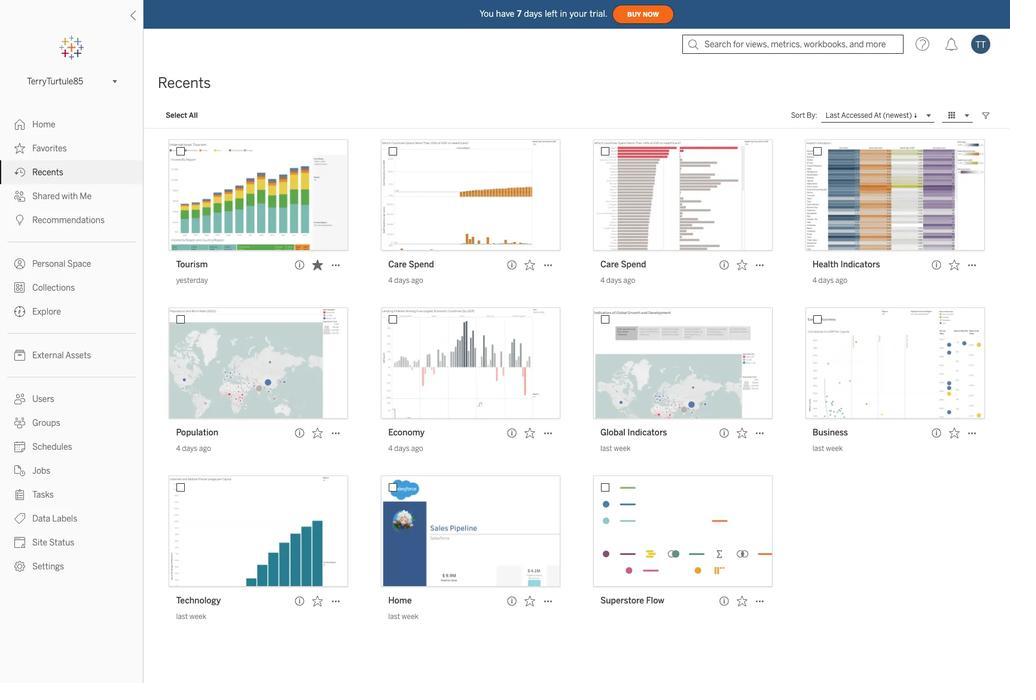 Task type: vqa. For each thing, say whether or not it's contained in the screenshot.


Task type: locate. For each thing, give the bounding box(es) containing it.
recents inside main navigation. press the up and down arrow keys to access links. element
[[32, 168, 63, 178]]

1 vertical spatial recents
[[32, 168, 63, 178]]

home inside home link
[[32, 120, 56, 130]]

ago
[[412, 277, 424, 285], [624, 277, 636, 285], [836, 277, 848, 285], [199, 445, 211, 453], [412, 445, 424, 453]]

recents
[[158, 74, 211, 92], [32, 168, 63, 178]]

select
[[166, 111, 187, 120]]

1 vertical spatial home
[[389, 596, 412, 606]]

sort by:
[[792, 111, 818, 120]]

recents up shared
[[32, 168, 63, 178]]

jobs link
[[0, 459, 143, 483]]

4 days ago
[[389, 277, 424, 285], [601, 277, 636, 285], [813, 277, 848, 285], [176, 445, 211, 453], [389, 445, 424, 453]]

sort
[[792, 111, 806, 120]]

schedules link
[[0, 435, 143, 459]]

have
[[497, 9, 515, 19]]

navigation panel element
[[0, 36, 143, 579]]

now
[[643, 10, 660, 18]]

tasks
[[32, 490, 54, 500]]

7
[[517, 9, 522, 19]]

1 spend from the left
[[409, 260, 434, 270]]

grid view image
[[947, 110, 958, 121]]

health indicators
[[813, 260, 881, 270]]

last
[[601, 445, 613, 453], [813, 445, 825, 453], [176, 613, 188, 621], [389, 613, 400, 621]]

1 care spend from the left
[[389, 260, 434, 270]]

indicators right health
[[841, 260, 881, 270]]

yesterday
[[176, 277, 208, 285]]

business
[[813, 428, 849, 438]]

by:
[[807, 111, 818, 120]]

0 horizontal spatial home
[[32, 120, 56, 130]]

data labels link
[[0, 507, 143, 531]]

Search for views, metrics, workbooks, and more text field
[[683, 35, 904, 54]]

2 care from the left
[[601, 260, 619, 270]]

0 horizontal spatial indicators
[[628, 428, 668, 438]]

main navigation. press the up and down arrow keys to access links. element
[[0, 113, 143, 579]]

groups
[[32, 418, 60, 429]]

buy
[[628, 10, 642, 18]]

superstore
[[601, 596, 645, 606]]

status
[[49, 538, 74, 548]]

jobs
[[32, 466, 50, 476]]

groups link
[[0, 411, 143, 435]]

favorites
[[32, 144, 67, 154]]

1 horizontal spatial spend
[[621, 260, 647, 270]]

last week
[[601, 445, 631, 453], [813, 445, 844, 453], [176, 613, 207, 621], [389, 613, 419, 621]]

1 vertical spatial indicators
[[628, 428, 668, 438]]

personal space link
[[0, 252, 143, 276]]

2 spend from the left
[[621, 260, 647, 270]]

home
[[32, 120, 56, 130], [389, 596, 412, 606]]

0 vertical spatial home
[[32, 120, 56, 130]]

space
[[67, 259, 91, 269]]

tourism
[[176, 260, 208, 270]]

schedules
[[32, 442, 72, 452]]

last accessed at (newest)
[[826, 111, 913, 119]]

last week for technology
[[176, 613, 207, 621]]

care
[[389, 260, 407, 270], [601, 260, 619, 270]]

collections
[[32, 283, 75, 293]]

1 care from the left
[[389, 260, 407, 270]]

2 care spend from the left
[[601, 260, 647, 270]]

select all
[[166, 111, 198, 120]]

0 horizontal spatial care
[[389, 260, 407, 270]]

technology
[[176, 596, 221, 606]]

all
[[189, 111, 198, 120]]

recents link
[[0, 160, 143, 184]]

1 horizontal spatial care spend
[[601, 260, 647, 270]]

4
[[389, 277, 393, 285], [601, 277, 605, 285], [813, 277, 818, 285], [176, 445, 181, 453], [389, 445, 393, 453]]

days
[[524, 9, 543, 19], [394, 277, 410, 285], [607, 277, 622, 285], [819, 277, 835, 285], [182, 445, 198, 453], [394, 445, 410, 453]]

data
[[32, 514, 50, 524]]

0 vertical spatial indicators
[[841, 260, 881, 270]]

site
[[32, 538, 47, 548]]

indicators right global
[[628, 428, 668, 438]]

in
[[561, 9, 568, 19]]

0 horizontal spatial spend
[[409, 260, 434, 270]]

0 vertical spatial recents
[[158, 74, 211, 92]]

you
[[480, 9, 494, 19]]

superstore flow
[[601, 596, 665, 606]]

recents up "select all"
[[158, 74, 211, 92]]

0 horizontal spatial care spend
[[389, 260, 434, 270]]

1 horizontal spatial indicators
[[841, 260, 881, 270]]

external assets link
[[0, 344, 143, 367]]

0 horizontal spatial recents
[[32, 168, 63, 178]]

care spend
[[389, 260, 434, 270], [601, 260, 647, 270]]

spend
[[409, 260, 434, 270], [621, 260, 647, 270]]

favorites link
[[0, 136, 143, 160]]

accessed
[[842, 111, 873, 119]]

your
[[570, 9, 588, 19]]

explore
[[32, 307, 61, 317]]

personal space
[[32, 259, 91, 269]]

1 horizontal spatial care
[[601, 260, 619, 270]]

explore link
[[0, 300, 143, 324]]

week for business
[[827, 445, 844, 453]]

week
[[614, 445, 631, 453], [827, 445, 844, 453], [190, 613, 207, 621], [402, 613, 419, 621]]

indicators
[[841, 260, 881, 270], [628, 428, 668, 438]]

last week for business
[[813, 445, 844, 453]]



Task type: describe. For each thing, give the bounding box(es) containing it.
site status link
[[0, 531, 143, 555]]

external
[[32, 351, 64, 361]]

tasks link
[[0, 483, 143, 507]]

global indicators
[[601, 428, 668, 438]]

economy
[[389, 428, 425, 438]]

users link
[[0, 387, 143, 411]]

terryturtule85
[[27, 76, 83, 86]]

population
[[176, 428, 219, 438]]

home link
[[0, 113, 143, 136]]

(newest)
[[884, 111, 913, 119]]

data labels
[[32, 514, 77, 524]]

personal
[[32, 259, 65, 269]]

settings link
[[0, 555, 143, 579]]

week for home
[[402, 613, 419, 621]]

indicators for health indicators
[[841, 260, 881, 270]]

external assets
[[32, 351, 91, 361]]

you have 7 days left in your trial.
[[480, 9, 608, 19]]

shared with me link
[[0, 184, 143, 208]]

buy now
[[628, 10, 660, 18]]

site status
[[32, 538, 74, 548]]

shared with me
[[32, 192, 92, 202]]

flow
[[647, 596, 665, 606]]

health
[[813, 260, 839, 270]]

buy now button
[[613, 5, 674, 24]]

last for home
[[389, 613, 400, 621]]

me
[[80, 192, 92, 202]]

at
[[875, 111, 882, 119]]

last accessed at (newest) button
[[822, 108, 935, 123]]

last week for global indicators
[[601, 445, 631, 453]]

1 horizontal spatial home
[[389, 596, 412, 606]]

1 horizontal spatial recents
[[158, 74, 211, 92]]

settings
[[32, 562, 64, 572]]

shared
[[32, 192, 60, 202]]

recommendations
[[32, 215, 105, 226]]

last for technology
[[176, 613, 188, 621]]

select all button
[[158, 108, 206, 123]]

with
[[62, 192, 78, 202]]

indicators for global indicators
[[628, 428, 668, 438]]

terryturtule85 button
[[22, 74, 121, 89]]

users
[[32, 394, 54, 405]]

last week for home
[[389, 613, 419, 621]]

last for global indicators
[[601, 445, 613, 453]]

trial.
[[590, 9, 608, 19]]

last
[[826, 111, 841, 119]]

assets
[[65, 351, 91, 361]]

collections link
[[0, 276, 143, 300]]

last for business
[[813, 445, 825, 453]]

recommendations link
[[0, 208, 143, 232]]

labels
[[52, 514, 77, 524]]

week for technology
[[190, 613, 207, 621]]

global
[[601, 428, 626, 438]]

left
[[545, 9, 558, 19]]

week for global indicators
[[614, 445, 631, 453]]



